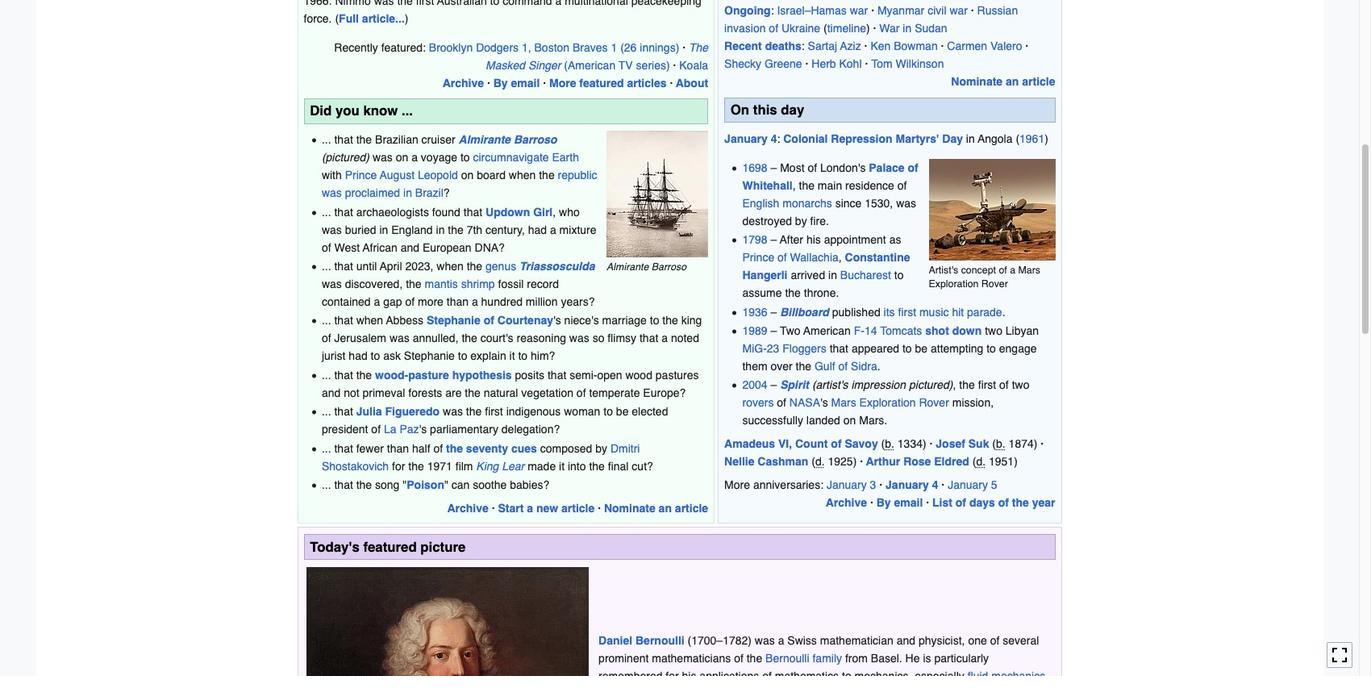 Task type: locate. For each thing, give the bounding box(es) containing it.
josef
[[936, 438, 966, 450]]

by email for list
[[877, 496, 923, 509]]

, down most
[[793, 179, 796, 192]]

it
[[510, 350, 515, 363], [559, 459, 565, 472]]

poison
[[407, 478, 444, 491]]

start
[[498, 502, 524, 515]]

la
[[384, 423, 397, 436]]

0 vertical spatial :
[[771, 4, 774, 17]]

0 vertical spatial )
[[405, 12, 409, 25]]

– inside the 2004 – spirit (artist's impression pictured) , the first of two rovers of nasa 's mars exploration rover
[[771, 379, 777, 392]]

republic was proclaimed in brazil link
[[322, 169, 597, 199]]

on left mars.
[[844, 414, 856, 427]]

january for january 4 : colonial repression martyrs' day in angola ( 1961 )
[[725, 132, 768, 145]]

1 vertical spatial january 4 link
[[886, 479, 939, 492]]

0 horizontal spatial email
[[511, 76, 540, 89]]

of down after
[[778, 251, 787, 264]]

that up president at left bottom
[[334, 405, 353, 418]]

and left not
[[322, 386, 341, 399]]

– for two
[[771, 324, 777, 337]]

4 for january 4
[[932, 479, 939, 492]]

1 horizontal spatial on
[[461, 169, 474, 182]]

january down rose
[[886, 479, 929, 492]]

1 vertical spatial .
[[878, 360, 881, 373]]

1 horizontal spatial article
[[675, 502, 708, 515]]

stephanie inside niece's marriage to the king of jerusalem was annulled, the court's reasoning was so flimsy that a noted jurist had to ask stephanie to explain it to him?
[[404, 350, 455, 363]]

1 vertical spatial )
[[1045, 132, 1049, 145]]

main
[[818, 179, 842, 192]]

recent
[[725, 40, 762, 53]]

1 horizontal spatial "
[[444, 478, 448, 491]]

0 horizontal spatial rover
[[919, 396, 949, 409]]

more
[[549, 76, 576, 89], [725, 479, 750, 492]]

by
[[795, 214, 807, 227], [596, 442, 607, 455]]

that inside ... that the brazilian cruiser almirante barroso (pictured) was on a voyage to circumnavigate earth with prince august leopold on board when the
[[334, 133, 353, 146]]

2 horizontal spatial first
[[978, 379, 996, 392]]

of inside 1798 – after his appointment as prince of wallachia ,
[[778, 251, 787, 264]]

in right day
[[966, 132, 975, 145]]

be down temperate
[[616, 405, 629, 418]]

2 vertical spatial first
[[485, 405, 503, 418]]

be down shot
[[915, 342, 928, 355]]

1 horizontal spatial d.
[[976, 455, 986, 468]]

the down april 2023,
[[406, 277, 422, 290]]

1 horizontal spatial nominate an article link
[[951, 75, 1056, 88]]

0 horizontal spatial it
[[510, 350, 515, 363]]

indigenous
[[506, 405, 561, 418]]

1 vertical spatial nominate
[[604, 502, 656, 515]]

1 vertical spatial than
[[387, 442, 409, 455]]

0 horizontal spatial january 4 link
[[725, 132, 777, 145]]

0 vertical spatial by
[[494, 76, 508, 89]]

4
[[771, 132, 777, 145], [932, 479, 939, 492]]

singer
[[528, 59, 561, 71]]

d. down the suk
[[976, 455, 986, 468]]

president
[[322, 423, 368, 436]]

nominate for nominate an article link to the bottom
[[604, 502, 656, 515]]

than inside fossil record contained a gap of more than a hundred million years?
[[447, 295, 469, 308]]

0 horizontal spatial mars
[[831, 396, 856, 409]]

is
[[923, 651, 931, 664]]

was right 1530,
[[896, 197, 917, 210]]

that inside posits that semi-open wood pastures and not primeval forests are the natural vegetation of temperate europe?
[[548, 368, 567, 381]]

0 horizontal spatial featured
[[363, 539, 417, 555]]

more for more anniversaries:
[[725, 479, 750, 492]]

daniel
[[599, 634, 633, 647]]

jurist
[[322, 350, 346, 363]]

2 horizontal spatial and
[[897, 634, 916, 647]]

... for ... that until april 2023, when the genus triassosculda was discovered, the mantis shrimp
[[322, 260, 331, 273]]

0 horizontal spatial :
[[771, 4, 774, 17]]

to inside the to assume the throne.
[[894, 269, 904, 282]]

with
[[322, 169, 342, 182]]

1 horizontal spatial nominate
[[951, 75, 1003, 88]]

...
[[322, 133, 331, 146], [322, 205, 331, 218], [322, 260, 331, 273], [322, 314, 331, 327], [322, 368, 331, 381], [322, 405, 331, 418], [322, 442, 331, 455], [322, 478, 331, 491]]

years?
[[561, 295, 595, 308]]

(pictured)
[[322, 151, 370, 164]]

more for more featured articles
[[549, 76, 576, 89]]

by email link down the 'masked'
[[494, 76, 540, 89]]

rover inside the 2004 – spirit (artist's impression pictured) , the first of two rovers of nasa 's mars exploration rover
[[919, 396, 949, 409]]

0 vertical spatial by email link
[[494, 76, 540, 89]]

1 horizontal spatial two
[[1012, 379, 1030, 392]]

nominate down final
[[604, 502, 656, 515]]

of inside posits that semi-open wood pastures and not primeval forests are the natural vegetation of temperate europe?
[[577, 386, 586, 399]]

0 vertical spatial prince
[[345, 169, 377, 182]]

by email for more
[[494, 76, 540, 89]]

1 vertical spatial by email link
[[877, 496, 923, 509]]

archive down january 3
[[826, 496, 867, 509]]

the right into
[[589, 459, 605, 472]]

primeval
[[363, 386, 405, 399]]

sartaj aziz link
[[808, 40, 861, 53]]

the down the half
[[408, 459, 424, 472]]

for down mathematicians
[[666, 669, 679, 676]]

0 horizontal spatial by email link
[[494, 76, 540, 89]]

today's
[[310, 539, 360, 555]]

barroso up circumnavigate earth 'link'
[[514, 133, 557, 146]]

two down engage
[[1012, 379, 1030, 392]]

that up (pictured)
[[334, 133, 353, 146]]

, inside 1798 – after his appointment as prince of wallachia ,
[[839, 251, 842, 264]]

1 horizontal spatial featured
[[580, 76, 624, 89]]

) up featured:
[[405, 12, 409, 25]]

a inside (1700–1782) was a swiss mathematician and physicist, one of several prominent mathematicians of the
[[778, 634, 785, 647]]

1 vertical spatial featured
[[363, 539, 417, 555]]

email
[[511, 76, 540, 89], [894, 496, 923, 509]]

email down singer
[[511, 76, 540, 89]]

3 – from the top
[[771, 305, 777, 318]]

more anniversaries:
[[725, 479, 827, 492]]

of left west
[[322, 241, 331, 254]]

– inside 1798 – after his appointment as prince of wallachia ,
[[771, 233, 777, 246]]

1 horizontal spatial .
[[1003, 305, 1006, 318]]

was up contained
[[322, 277, 342, 290]]

0 horizontal spatial by email
[[494, 76, 540, 89]]

and up he
[[897, 634, 916, 647]]

0 vertical spatial and
[[401, 241, 420, 254]]

january for january 5
[[948, 479, 988, 492]]

by email down january 4
[[877, 496, 923, 509]]

0 vertical spatial be
[[915, 342, 928, 355]]

of right the half
[[434, 442, 443, 455]]

carmen valero link
[[947, 40, 1023, 53]]

... for ... that when abbess stephanie of courtenay 's
[[322, 314, 331, 327]]

1 ... from the top
[[322, 133, 331, 146]]

stephanie down annulled, on the left of page
[[404, 350, 455, 363]]

his up wallachia
[[807, 233, 821, 246]]

that for ... that the brazilian cruiser almirante barroso (pictured) was on a voyage to circumnavigate earth with prince august leopold on board when the
[[334, 133, 353, 146]]

2 horizontal spatial on
[[844, 414, 856, 427]]

ongoing
[[725, 4, 771, 17]]

1 vertical spatial almirante
[[607, 261, 649, 273]]

the inside was the first indigenous woman to be elected president of
[[466, 405, 482, 418]]

0 vertical spatial on
[[396, 151, 408, 164]]

the seventy cues link
[[446, 442, 537, 455]]

0 vertical spatial had
[[528, 223, 547, 236]]

1936 link
[[743, 305, 768, 318]]

a right the concept
[[1010, 264, 1016, 276]]

4 up list
[[932, 479, 939, 492]]

the up (pictured)
[[356, 133, 372, 146]]

b. inside josef suk ( b. 1874) nellie cashman ( d. 1925)
[[996, 438, 1006, 450]]

... for ... that archaeologists found that updown girl
[[322, 205, 331, 218]]

prince down 1798 link at the top
[[743, 251, 775, 264]]

hypothesis
[[452, 368, 512, 381]]

barroso inside ... that the brazilian cruiser almirante barroso (pictured) was on a voyage to circumnavigate earth with prince august leopold on board when the
[[514, 133, 557, 146]]

by email link for list of days of the year
[[877, 496, 923, 509]]

remembered
[[599, 669, 663, 676]]

0 horizontal spatial and
[[322, 386, 341, 399]]

's inside the 2004 – spirit (artist's impression pictured) , the first of two rovers of nasa 's mars exploration rover
[[820, 396, 828, 409]]

archive for list
[[826, 496, 867, 509]]

mars down (artist's
[[831, 396, 856, 409]]

that for ... that julia figueredo
[[334, 405, 353, 418]]

myanmar civil war link
[[878, 4, 968, 17]]

2 – from the top
[[771, 233, 777, 246]]

noted
[[671, 332, 699, 345]]

first inside was the first indigenous woman to be elected president of
[[485, 405, 503, 418]]

january 5
[[948, 479, 998, 492]]

of inside russian invasion of ukraine
[[769, 22, 779, 35]]

1 d. from the left
[[816, 455, 825, 468]]

the down floggers
[[796, 360, 812, 373]]

1 horizontal spatial by email
[[877, 496, 923, 509]]

's up 'reasoning'
[[553, 314, 561, 327]]

january down 1925)
[[827, 479, 867, 492]]

by for more
[[494, 76, 508, 89]]

0 vertical spatial when
[[509, 169, 536, 182]]

mixture
[[560, 223, 597, 236]]

on up prince august leopold link
[[396, 151, 408, 164]]

0 horizontal spatial .
[[878, 360, 881, 373]]

... for ... that fewer than half of the seventy cues composed by
[[322, 442, 331, 455]]

did
[[310, 103, 332, 119]]

1989 – two american f-14 tomcats shot down two libyan mig-23 floggers
[[743, 324, 1039, 355]]

when down circumnavigate earth 'link'
[[509, 169, 536, 182]]

– left after
[[771, 233, 777, 246]]

1 vertical spatial by
[[596, 442, 607, 455]]

start a new article
[[498, 502, 595, 515]]

that up vegetation
[[548, 368, 567, 381]]

) right angola
[[1045, 132, 1049, 145]]

carmen
[[947, 40, 988, 53]]

updown
[[486, 205, 530, 218]]

russian
[[977, 4, 1018, 17]]

song
[[375, 478, 400, 491]]

of inside was the first indigenous woman to be elected president of
[[371, 423, 381, 436]]

final
[[608, 459, 629, 472]]

3 ... from the top
[[322, 260, 331, 273]]

and inside (1700–1782) was a swiss mathematician and physicist, one of several prominent mathematicians of the
[[897, 634, 916, 647]]

the inside the to assume the throne.
[[785, 287, 801, 299]]

1 vertical spatial had
[[349, 350, 368, 363]]

to inside ... that the brazilian cruiser almirante barroso (pictured) was on a voyage to circumnavigate earth with prince august leopold on board when the
[[461, 151, 470, 164]]

of right applications
[[763, 669, 772, 676]]

the up mission,
[[959, 379, 975, 392]]

0 vertical spatial two
[[985, 324, 1003, 337]]

mars inside the 2004 – spirit (artist's impression pictured) , the first of two rovers of nasa 's mars exploration rover
[[831, 396, 856, 409]]

first inside the 2004 – spirit (artist's impression pictured) , the first of two rovers of nasa 's mars exploration rover
[[978, 379, 996, 392]]

... up president at left bottom
[[322, 405, 331, 418]]

january 3 link
[[827, 479, 876, 492]]

(
[[1016, 132, 1020, 145], [881, 438, 885, 450], [993, 438, 996, 450], [812, 455, 816, 468], [973, 455, 976, 468]]

stephanie of courtenay link
[[427, 314, 553, 327]]

impression
[[851, 379, 906, 392]]

featured for more
[[580, 76, 624, 89]]

5 ... from the top
[[322, 368, 331, 381]]

girl
[[533, 205, 553, 218]]

1 horizontal spatial more
[[725, 479, 750, 492]]

0 vertical spatial featured
[[580, 76, 624, 89]]

0 vertical spatial nominate
[[951, 75, 1003, 88]]

a inside ... that the brazilian cruiser almirante barroso (pictured) was on a voyage to circumnavigate earth with prince august leopold on board when the
[[412, 151, 418, 164]]

1 vertical spatial bernoulli
[[766, 651, 810, 664]]

the up shrimp
[[467, 260, 483, 273]]

2 b. from the left
[[996, 438, 1006, 450]]

– inside 1989 – two american f-14 tomcats shot down two libyan mig-23 floggers
[[771, 324, 777, 337]]

almirante inside ... that the brazilian cruiser almirante barroso (pictured) was on a voyage to circumnavigate earth with prince august leopold on board when the
[[459, 133, 511, 146]]

1 horizontal spatial b.
[[996, 438, 1006, 450]]

nominate down carmen valero link
[[951, 75, 1003, 88]]

of inside artist's concept of a mars exploration rover
[[999, 264, 1007, 276]]

from basel. he is particularly remembered for his applications of mathematics to mechanics, especially
[[599, 651, 989, 676]]

january for january 4
[[886, 479, 929, 492]]

, up arrived in bucharest
[[839, 251, 842, 264]]

nellie cashman link
[[725, 455, 809, 468]]

was down with
[[322, 187, 342, 199]]

... inside ... that the brazilian cruiser almirante barroso (pictured) was on a voyage to circumnavigate earth with prince august leopold on board when the
[[322, 133, 331, 146]]

0 horizontal spatial when
[[356, 314, 383, 327]]

article for nominate an article link to the bottom
[[675, 502, 708, 515]]

nominate for topmost nominate an article link
[[951, 75, 1003, 88]]

was down brazilian
[[373, 151, 393, 164]]

... left until
[[322, 260, 331, 273]]

( down "count"
[[812, 455, 816, 468]]

2 ... from the top
[[322, 205, 331, 218]]

january 4 link down rose
[[886, 479, 939, 492]]

that inside the ... that until april 2023, when the genus triassosculda was discovered, the mantis shrimp
[[334, 260, 353, 273]]

that for ... that archaeologists found that updown girl
[[334, 205, 353, 218]]

tomcats
[[880, 324, 922, 337]]

's up landed
[[820, 396, 828, 409]]

0 horizontal spatial on
[[396, 151, 408, 164]]

mig-
[[743, 342, 767, 355]]

, inside the 2004 – spirit (artist's impression pictured) , the first of two rovers of nasa 's mars exploration rover
[[953, 379, 956, 392]]

4 – from the top
[[771, 324, 777, 337]]

by left the fire.
[[795, 214, 807, 227]]

rover down pictured)
[[919, 396, 949, 409]]

1 vertical spatial by email
[[877, 496, 923, 509]]

was down niece's
[[569, 332, 590, 345]]

of up jurist
[[322, 332, 331, 345]]

0 vertical spatial january 4 link
[[725, 132, 777, 145]]

... for ... that the song " poison " can soothe babies?
[[322, 478, 331, 491]]

january for january 3
[[827, 479, 867, 492]]

monarchs
[[783, 197, 832, 210]]

0 vertical spatial almirante
[[459, 133, 511, 146]]

1 war from the left
[[850, 4, 868, 17]]

1 vertical spatial rover
[[919, 396, 949, 409]]

of up the court's on the left of page
[[484, 314, 494, 327]]

prince inside 1798 – after his appointment as prince of wallachia ,
[[743, 251, 775, 264]]

of inside , who was buried in england in the 7th century, had a mixture of west african and european dna?
[[322, 241, 331, 254]]

not
[[344, 386, 359, 399]]

5 – from the top
[[771, 379, 777, 392]]

0 horizontal spatial two
[[985, 324, 1003, 337]]

0 horizontal spatial d.
[[816, 455, 825, 468]]

a up prince august leopold link
[[412, 151, 418, 164]]

a
[[412, 151, 418, 164], [550, 223, 556, 236], [1010, 264, 1016, 276], [374, 295, 380, 308], [472, 295, 478, 308], [662, 332, 668, 345], [527, 502, 533, 515], [778, 634, 785, 647]]

... inside the ... that until april 2023, when the genus triassosculda was discovered, the mantis shrimp
[[322, 260, 331, 273]]

1 vertical spatial nominate an article
[[604, 502, 708, 515]]

had down girl
[[528, 223, 547, 236]]

1 horizontal spatial war
[[950, 4, 968, 17]]

prominent
[[599, 651, 649, 664]]

" left can
[[444, 478, 448, 491]]

1961 link
[[1020, 132, 1045, 145]]

1 horizontal spatial for
[[666, 669, 679, 676]]

was inside (1700–1782) was a swiss mathematician and physicist, one of several prominent mathematicians of the
[[755, 634, 775, 647]]

0 vertical spatial first
[[898, 305, 917, 318]]

be inside was the first indigenous woman to be elected president of
[[616, 405, 629, 418]]

4 ... from the top
[[322, 314, 331, 327]]

niece's
[[564, 314, 599, 327]]

list of days of the year
[[933, 496, 1056, 509]]

1 vertical spatial more
[[725, 479, 750, 492]]

0 horizontal spatial exploration
[[860, 396, 916, 409]]

0 vertical spatial it
[[510, 350, 515, 363]]

– for after
[[771, 233, 777, 246]]

january 4 link up 1698
[[725, 132, 777, 145]]

1 horizontal spatial by
[[877, 496, 891, 509]]

0 horizontal spatial more
[[549, 76, 576, 89]]

was inside , who was buried in england in the 7th century, had a mixture of west african and european dna?
[[322, 223, 342, 236]]

board
[[477, 169, 506, 182]]

1 horizontal spatial email
[[894, 496, 923, 509]]

1 horizontal spatial first
[[898, 305, 917, 318]]

two down parade
[[985, 324, 1003, 337]]

for
[[392, 459, 405, 472], [666, 669, 679, 676]]

by left dmitri
[[596, 442, 607, 455]]

0 vertical spatial more
[[549, 76, 576, 89]]

of inside palace of whitehall
[[908, 161, 919, 174]]

1 horizontal spatial when
[[437, 260, 464, 273]]

... for ... that the wood-pasture hypothesis
[[322, 368, 331, 381]]

julia
[[356, 405, 382, 418]]

the inside the , the main residence of english monarchs
[[799, 179, 815, 192]]

that down west
[[334, 260, 353, 273]]

1 vertical spatial and
[[322, 386, 341, 399]]

of down palace
[[898, 179, 907, 192]]

1951)
[[989, 455, 1018, 468]]

first up mission,
[[978, 379, 996, 392]]

niece's marriage to the king of jerusalem was annulled, the court's reasoning was so flimsy that a noted jurist had to ask stephanie to explain it to him?
[[322, 314, 702, 363]]

as
[[890, 233, 901, 246]]

1 horizontal spatial 4
[[932, 479, 939, 492]]

archive down can
[[447, 502, 489, 515]]

6 ... from the top
[[322, 405, 331, 418]]

email for more featured articles
[[511, 76, 540, 89]]

0 vertical spatial 4
[[771, 132, 777, 145]]

0 vertical spatial his
[[807, 233, 821, 246]]

(american
[[564, 59, 616, 71]]

so
[[593, 332, 605, 345]]

1 – from the top
[[771, 161, 777, 174]]

1 horizontal spatial an
[[1006, 75, 1019, 88]]

1 horizontal spatial barroso
[[652, 261, 687, 273]]

, up mission,
[[953, 379, 956, 392]]

archive link
[[443, 76, 484, 89], [826, 496, 867, 509], [447, 502, 489, 515]]

updown girl link
[[486, 205, 553, 218]]

russian invasion of ukraine
[[725, 4, 1018, 35]]

1 vertical spatial 4
[[932, 479, 939, 492]]

nominate an article link
[[951, 75, 1056, 88], [604, 502, 708, 515]]

rover inside artist's concept of a mars exploration rover
[[982, 278, 1008, 290]]

that up buried at the left top of the page
[[334, 205, 353, 218]]

of right gap
[[405, 295, 415, 308]]

1 vertical spatial when
[[437, 260, 464, 273]]

posits
[[515, 368, 545, 381]]

on inside mission, successfully landed on mars.
[[844, 414, 856, 427]]

1 horizontal spatial be
[[915, 342, 928, 355]]

his inside 1798 – after his appointment as prince of wallachia ,
[[807, 233, 821, 246]]

when up jerusalem
[[356, 314, 383, 327]]

2 vertical spatial on
[[844, 414, 856, 427]]

that appeared to be attempting to engage them over the
[[743, 342, 1037, 373]]

constantine hangerli
[[743, 251, 910, 282]]

: for 4
[[777, 132, 780, 145]]

that up not
[[334, 368, 353, 381]]

1 horizontal spatial it
[[559, 459, 565, 472]]

1925)
[[828, 455, 857, 468]]

bernoulli family
[[766, 651, 842, 664]]

reasoning
[[517, 332, 566, 345]]

... down president at left bottom
[[322, 442, 331, 455]]

by
[[494, 76, 508, 89], [877, 496, 891, 509]]

0 horizontal spatial be
[[616, 405, 629, 418]]

when inside ... that the brazilian cruiser almirante barroso (pictured) was on a voyage to circumnavigate earth with prince august leopold on board when the
[[509, 169, 536, 182]]

archive link for list of days of the year
[[826, 496, 867, 509]]

to inside the from basel. he is particularly remembered for his applications of mathematics to mechanics, especially
[[842, 669, 852, 676]]

prince inside ... that the brazilian cruiser almirante barroso (pictured) was on a voyage to circumnavigate earth with prince august leopold on board when the
[[345, 169, 377, 182]]

arrived in bucharest
[[788, 269, 891, 282]]

( right angola
[[1016, 132, 1020, 145]]

was up west
[[322, 223, 342, 236]]

archive link down "brooklyn"
[[443, 76, 484, 89]]

gulf of sidra link
[[815, 360, 878, 373]]

: for deaths
[[802, 40, 805, 53]]

on left "board"
[[461, 169, 474, 182]]

angola
[[978, 132, 1013, 145]]

7 ... from the top
[[322, 442, 331, 455]]

of right gulf
[[839, 360, 848, 373]]

fire.
[[810, 214, 829, 227]]

0 horizontal spatial nominate an article link
[[604, 502, 708, 515]]

exploration
[[929, 278, 979, 290], [860, 396, 916, 409]]

4 down on this day
[[771, 132, 777, 145]]

1 horizontal spatial and
[[401, 241, 420, 254]]

bernoulli up mathematicians
[[636, 634, 685, 647]]

full article...
[[339, 12, 405, 25]]

one
[[968, 634, 987, 647]]

0 horizontal spatial almirante
[[459, 133, 511, 146]]

for inside the from basel. he is particularly remembered for his applications of mathematics to mechanics, especially
[[666, 669, 679, 676]]

1 vertical spatial by
[[877, 496, 891, 509]]

2 horizontal spatial :
[[802, 40, 805, 53]]

a left the noted
[[662, 332, 668, 345]]

rover down the concept
[[982, 278, 1008, 290]]

to down tomcats
[[903, 342, 912, 355]]

1 horizontal spatial had
[[528, 223, 547, 236]]

that up 7th
[[464, 205, 483, 218]]

... that archaeologists found that updown girl
[[322, 205, 553, 218]]

bernoulli family link
[[766, 651, 842, 664]]

that up the gulf of sidra link
[[830, 342, 849, 355]]

that inside niece's marriage to the king of jerusalem was annulled, the court's reasoning was so flimsy that a noted jurist had to ask stephanie to explain it to him?
[[640, 332, 659, 345]]

1 vertical spatial prince
[[743, 251, 775, 264]]

the inside the 2004 – spirit (artist's impression pictured) , the first of two rovers of nasa 's mars exploration rover
[[959, 379, 975, 392]]

8 ... from the top
[[322, 478, 331, 491]]

that for ... that the song " poison " can soothe babies?
[[334, 478, 353, 491]]

republic was proclaimed in brazil
[[322, 169, 597, 199]]

– right 2004 link
[[771, 379, 777, 392]]

that down contained
[[334, 314, 353, 327]]

of up 1925)
[[831, 438, 842, 450]]

it inside niece's marriage to the king of jerusalem was annulled, the court's reasoning was so flimsy that a noted jurist had to ask stephanie to explain it to him?
[[510, 350, 515, 363]]

d.
[[816, 455, 825, 468], [976, 455, 986, 468]]

almirante up marriage
[[607, 261, 649, 273]]

archive link for more featured articles
[[443, 76, 484, 89]]

mars.
[[859, 414, 888, 427]]

war right civil
[[950, 4, 968, 17]]

of inside fossil record contained a gap of more than a hundred million years?
[[405, 295, 415, 308]]

had inside , who was buried in england in the 7th century, had a mixture of west african and european dna?
[[528, 223, 547, 236]]

1 vertical spatial be
[[616, 405, 629, 418]]



Task type: vqa. For each thing, say whether or not it's contained in the screenshot.
"war" to the left
yes



Task type: describe. For each thing, give the bounding box(es) containing it.
mathematicians
[[652, 651, 731, 664]]

0 horizontal spatial for
[[392, 459, 405, 472]]

the up explain
[[462, 332, 478, 345]]

1 horizontal spatial january 4 link
[[886, 479, 939, 492]]

european
[[423, 241, 472, 254]]

a down shrimp
[[472, 295, 478, 308]]

when inside the ... that until april 2023, when the genus triassosculda was discovered, the mantis shrimp
[[437, 260, 464, 273]]

the down shostakovich
[[356, 478, 372, 491]]

two inside 1989 – two american f-14 tomcats shot down two libyan mig-23 floggers
[[985, 324, 1003, 337]]

( up arthur
[[881, 438, 885, 450]]

ken
[[871, 40, 891, 53]]

wood-
[[375, 368, 408, 381]]

... for ... that the brazilian cruiser almirante barroso (pictured) was on a voyage to circumnavigate earth with prince august leopold on board when the
[[322, 133, 331, 146]]

the inside that appeared to be attempting to engage them over the
[[796, 360, 812, 373]]

, the main residence of english monarchs
[[743, 179, 907, 210]]

gap
[[383, 295, 402, 308]]

email for list of days of the year
[[894, 496, 923, 509]]

1 vertical spatial an
[[659, 502, 672, 515]]

that for ... that when abbess stephanie of courtenay 's
[[334, 314, 353, 327]]

to inside was the first indigenous woman to be elected president of
[[604, 405, 613, 418]]

ongoing link
[[725, 4, 771, 17]]

( right the suk
[[993, 438, 996, 450]]

a inside niece's marriage to the king of jerusalem was annulled, the court's reasoning was so flimsy that a noted jurist had to ask stephanie to explain it to him?
[[662, 332, 668, 345]]

arthur rose eldred link
[[866, 455, 970, 468]]

0 vertical spatial an
[[1006, 75, 1019, 88]]

to right marriage
[[650, 314, 659, 327]]

to left explain
[[458, 350, 467, 363]]

(26
[[620, 41, 637, 54]]

... that the song " poison " can soothe babies?
[[322, 478, 550, 491]]

1 horizontal spatial 's
[[553, 314, 561, 327]]

– for spirit
[[771, 379, 777, 392]]

0 vertical spatial .
[[1003, 305, 1006, 318]]

1874)
[[1009, 438, 1038, 450]]

dmitri shostakovich link
[[322, 442, 640, 472]]

1 " from the left
[[403, 478, 407, 491]]

– for billboard
[[771, 305, 777, 318]]

, inside the , the main residence of english monarchs
[[793, 179, 796, 192]]

mantis
[[425, 277, 458, 290]]

that for ... that until april 2023, when the genus triassosculda was discovered, the mantis shrimp
[[334, 260, 353, 273]]

innings)
[[640, 41, 680, 54]]

1334)
[[898, 438, 927, 450]]

found
[[432, 205, 461, 218]]

of right most
[[808, 161, 817, 174]]

a left gap
[[374, 295, 380, 308]]

to up posits
[[518, 350, 528, 363]]

1 vertical spatial it
[[559, 459, 565, 472]]

2 war from the left
[[950, 4, 968, 17]]

was inside the ... that until april 2023, when the genus triassosculda was discovered, the mantis shrimp
[[322, 277, 342, 290]]

sudan
[[915, 22, 948, 35]]

was inside ... that the brazilian cruiser almirante barroso (pictured) was on a voyage to circumnavigate earth with prince august leopold on board when the
[[373, 151, 393, 164]]

of up applications
[[734, 651, 744, 664]]

0 vertical spatial stephanie
[[427, 314, 481, 327]]

in up the throne.
[[829, 269, 837, 282]]

who
[[559, 205, 580, 218]]

palace of whitehall
[[743, 161, 919, 192]]

english
[[743, 197, 780, 210]]

exploration inside artist's concept of a mars exploration rover
[[929, 278, 979, 290]]

1 horizontal spatial nominate an article
[[951, 75, 1056, 88]]

of inside the from basel. he is particularly remembered for his applications of mathematics to mechanics, especially
[[763, 669, 772, 676]]

0 vertical spatial nominate an article link
[[951, 75, 1056, 88]]

rose
[[904, 455, 931, 468]]

in down ... that archaeologists found that updown girl
[[436, 223, 445, 236]]

artist's concept of a mars exploration rover
[[929, 264, 1041, 290]]

the inside posits that semi-open wood pastures and not primeval forests are the natural vegetation of temperate europe?
[[465, 386, 481, 399]]

woman
[[564, 405, 601, 418]]

(american tv series)
[[561, 59, 670, 71]]

0 horizontal spatial by
[[596, 442, 607, 455]]

in inside republic was proclaimed in brazil
[[403, 187, 412, 199]]

two
[[780, 324, 801, 337]]

valero
[[991, 40, 1023, 53]]

– for most
[[771, 161, 777, 174]]

josef suk ( b. 1874) nellie cashman ( d. 1925)
[[725, 438, 1038, 468]]

soothe
[[473, 478, 507, 491]]

pictured)
[[909, 379, 953, 392]]

1698
[[743, 161, 768, 174]]

that inside that appeared to be attempting to engage them over the
[[830, 342, 849, 355]]

of inside the , the main residence of english monarchs
[[898, 179, 907, 192]]

0 horizontal spatial nominate an article
[[604, 502, 708, 515]]

babies?
[[510, 478, 550, 491]]

the inside , who was buried in england in the 7th century, had a mixture of west african and european dna?
[[448, 223, 464, 236]]

, inside , who was buried in england in the 7th century, had a mixture of west african and european dna?
[[553, 205, 556, 218]]

be inside that appeared to be attempting to engage them over the
[[915, 342, 928, 355]]

nellie
[[725, 455, 755, 468]]

english monarchs link
[[743, 197, 832, 210]]

brooklyn
[[429, 41, 473, 54]]

was inside since 1530, was destroyed by fire.
[[896, 197, 917, 210]]

daniel bernoulli image
[[306, 567, 589, 676]]

vegetation
[[521, 386, 574, 399]]

the up not
[[356, 368, 372, 381]]

had inside niece's marriage to the king of jerusalem was annulled, the court's reasoning was so flimsy that a noted jurist had to ask stephanie to explain it to him?
[[349, 350, 368, 363]]

triassosculda link
[[520, 260, 595, 273]]

and inside , who was buried in england in the 7th century, had a mixture of west african and european dna?
[[401, 241, 420, 254]]

england
[[391, 223, 433, 236]]

over
[[771, 360, 793, 373]]

0 horizontal spatial )
[[405, 12, 409, 25]]

archive for nominate
[[447, 502, 489, 515]]

the left year at bottom
[[1012, 496, 1029, 509]]

1 b. from the left
[[885, 438, 895, 450]]

its first music hit parade link
[[884, 305, 1003, 318]]

dmitri shostakovich
[[322, 442, 640, 472]]

civil
[[928, 4, 947, 17]]

exploration inside the 2004 – spirit (artist's impression pictured) , the first of two rovers of nasa 's mars exploration rover
[[860, 396, 916, 409]]

(artist's
[[812, 379, 848, 392]]

film
[[456, 459, 473, 472]]

list of days of the year link
[[933, 496, 1056, 509]]

was inside was the first indigenous woman to be elected president of
[[443, 405, 463, 418]]

whitehall
[[743, 179, 793, 192]]

1 horizontal spatial almirante
[[607, 261, 649, 273]]

semi-
[[570, 368, 597, 381]]

artist's concept of a mars exploration rover image
[[929, 159, 1056, 260]]

artist's
[[929, 264, 959, 276]]

1698 link
[[743, 161, 768, 174]]

2 " from the left
[[444, 478, 448, 491]]

2004 – spirit (artist's impression pictured) , the first of two rovers of nasa 's mars exploration rover
[[743, 379, 1030, 409]]

that for ... that the wood-pasture hypothesis
[[334, 368, 353, 381]]

archaeologists
[[356, 205, 429, 218]]

koala link
[[680, 59, 708, 71]]

0 horizontal spatial bernoulli
[[636, 634, 685, 647]]

a inside artist's concept of a mars exploration rover
[[1010, 264, 1016, 276]]

in up african
[[380, 223, 388, 236]]

series)
[[636, 59, 670, 71]]

by email link for more featured articles
[[494, 76, 540, 89]]

timeline link
[[827, 22, 866, 35]]

savoy
[[845, 438, 878, 450]]

d. inside josef suk ( b. 1874) nellie cashman ( d. 1925)
[[816, 455, 825, 468]]

a left new
[[527, 502, 533, 515]]

1 vertical spatial on
[[461, 169, 474, 182]]

dodgers
[[476, 41, 519, 54]]

(1700–1782) was a swiss mathematician and physicist, one of several prominent mathematicians of the
[[599, 634, 1039, 664]]

( down the suk
[[973, 455, 976, 468]]

attempting
[[931, 342, 984, 355]]

featured for today's
[[363, 539, 417, 555]]

that for ... that fewer than half of the seventy cues composed by
[[334, 442, 353, 455]]

rovers link
[[743, 396, 774, 409]]

0 horizontal spatial article
[[562, 502, 595, 515]]

the left 'king'
[[663, 314, 678, 327]]

brazil
[[415, 187, 444, 199]]

and inside posits that semi-open wood pastures and not primeval forests are the natural vegetation of temperate europe?
[[322, 386, 341, 399]]

the inside (1700–1782) was a swiss mathematician and physicist, one of several prominent mathematicians of the
[[747, 651, 763, 664]]

gulf of sidra .
[[815, 360, 881, 373]]

archive link for nominate an article
[[447, 502, 489, 515]]

natural
[[484, 386, 518, 399]]

of up successfully
[[777, 396, 787, 409]]

archive for more
[[443, 76, 484, 89]]

... that until april 2023, when the genus triassosculda was discovered, the mantis shrimp
[[322, 260, 595, 290]]

by for list
[[877, 496, 891, 509]]

hundred
[[481, 295, 523, 308]]

sartaj aziz
[[808, 40, 861, 53]]

of right days
[[998, 496, 1009, 509]]

1989
[[743, 324, 768, 337]]

of down engage
[[1000, 379, 1009, 392]]

the masked singer
[[486, 41, 708, 71]]

january 4
[[886, 479, 939, 492]]

recent deaths link
[[725, 40, 802, 53]]

in right war
[[903, 22, 912, 35]]

a inside , who was buried in england in the 7th century, had a mixture of west african and european dna?
[[550, 223, 556, 236]]

nasa
[[790, 396, 820, 409]]

successfully
[[743, 414, 803, 427]]

of right one
[[990, 634, 1000, 647]]

the
[[689, 41, 708, 54]]

circumnavigate
[[473, 151, 549, 164]]

brooklyn dodgers 1, boston braves 1 (26 innings)
[[429, 41, 680, 54]]

daniel bernoulli
[[599, 634, 685, 647]]

almirante barroso image
[[607, 131, 708, 258]]

was down abbess
[[390, 332, 410, 345]]

1 vertical spatial nominate an article link
[[604, 502, 708, 515]]

triassosculda
[[520, 260, 595, 273]]

of inside niece's marriage to the king of jerusalem was annulled, the court's reasoning was so flimsy that a noted jurist had to ask stephanie to explain it to him?
[[322, 332, 331, 345]]

swiss
[[788, 634, 817, 647]]

1698 – most of london's
[[743, 161, 869, 174]]

0 horizontal spatial than
[[387, 442, 409, 455]]

temperate
[[589, 386, 640, 399]]

suk
[[969, 438, 989, 450]]

2 d. from the left
[[976, 455, 986, 468]]

1 horizontal spatial bernoulli
[[766, 651, 810, 664]]

... for ... that julia figueredo
[[322, 405, 331, 418]]

fullscreen image
[[1332, 647, 1348, 663]]

to assume the throne.
[[743, 269, 904, 299]]

of right list
[[956, 496, 966, 509]]

prince august leopold link
[[345, 169, 458, 182]]

his inside the from basel. he is particularly remembered for his applications of mathematics to mechanics, especially
[[682, 669, 697, 676]]

did you know ...
[[310, 103, 413, 119]]

mission, successfully landed on mars.
[[743, 396, 994, 427]]

... that fewer than half of the seventy cues composed by
[[322, 442, 611, 455]]

article for topmost nominate an article link
[[1022, 75, 1056, 88]]

... that the wood-pasture hypothesis
[[322, 368, 512, 381]]

sidra
[[851, 360, 878, 373]]

to left "ask"
[[371, 350, 380, 363]]

that for posits that semi-open wood pastures and not primeval forests are the natural vegetation of temperate europe?
[[548, 368, 567, 381]]

two inside the 2004 – spirit (artist's impression pictured) , the first of two rovers of nasa 's mars exploration rover
[[1012, 379, 1030, 392]]

to left engage
[[987, 342, 996, 355]]

the down earth
[[539, 169, 555, 182]]

cruiser
[[422, 133, 456, 146]]

0 horizontal spatial 's
[[419, 423, 427, 436]]

mars inside artist's concept of a mars exploration rover
[[1018, 264, 1041, 276]]

was inside republic was proclaimed in brazil
[[322, 187, 342, 199]]

4 for january 4 : colonial repression martyrs' day in angola ( 1961 )
[[771, 132, 777, 145]]

spirit link
[[780, 379, 809, 392]]

mathematician
[[820, 634, 894, 647]]

by inside since 1530, was destroyed by fire.
[[795, 214, 807, 227]]

the up film
[[446, 442, 463, 455]]

fossil
[[498, 277, 524, 290]]



